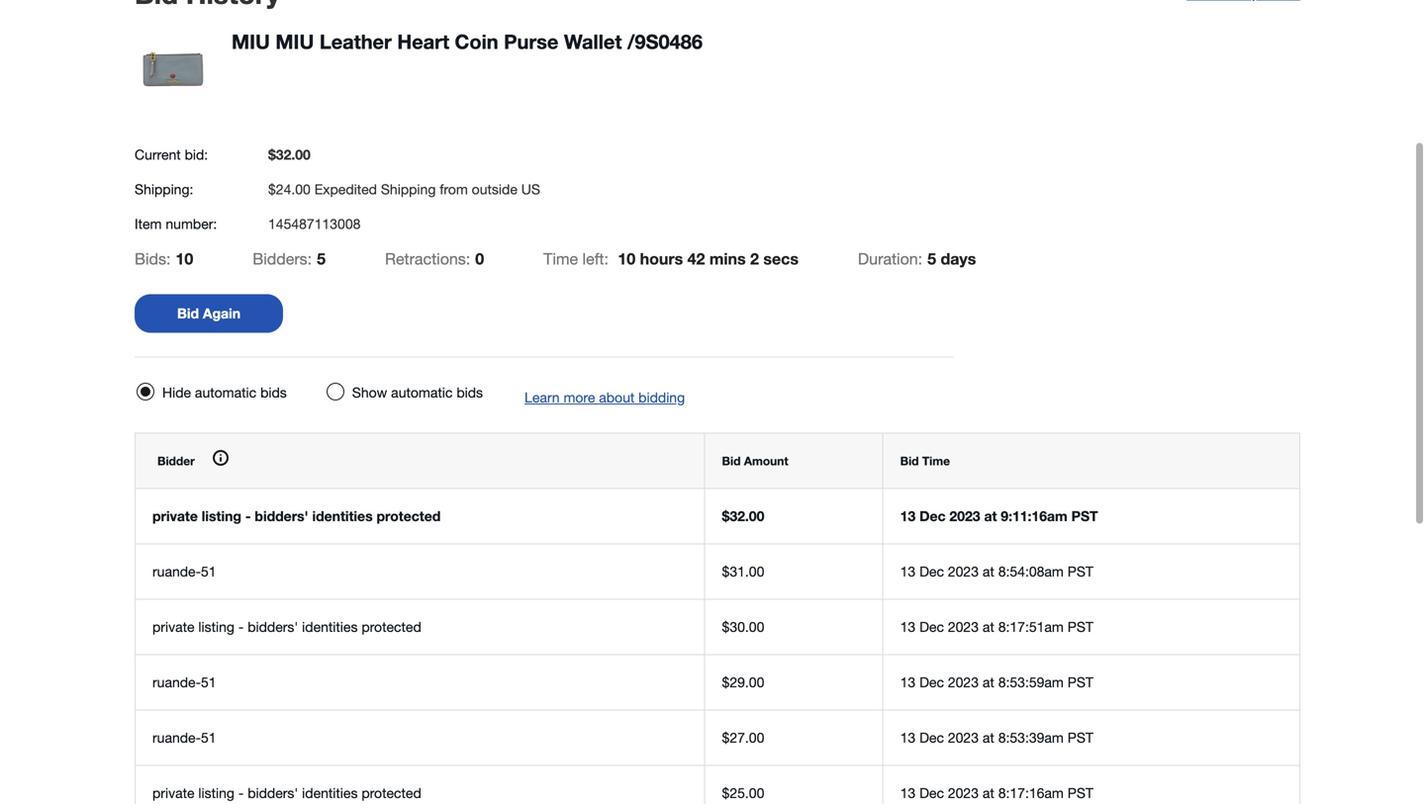 Task type: locate. For each thing, give the bounding box(es) containing it.
ruande-
[[152, 564, 201, 580], [152, 675, 201, 691], [152, 730, 201, 746]]

from
[[440, 181, 468, 198]]

1 vertical spatial listing
[[198, 619, 235, 636]]

0 vertical spatial -
[[245, 508, 251, 525]]

bidders' for $30.00
[[248, 619, 298, 636]]

-
[[245, 508, 251, 525], [238, 619, 244, 636], [238, 786, 244, 802]]

2 vertical spatial private
[[152, 786, 195, 802]]

1 horizontal spatial automatic
[[391, 385, 453, 401]]

bid time
[[901, 454, 950, 468]]

0 vertical spatial $32.00
[[268, 147, 311, 163]]

13 for 13 dec 2023 at 8:53:59am pst
[[901, 675, 916, 691]]

3 private from the top
[[152, 786, 195, 802]]

at left 8:54:08am
[[983, 564, 995, 580]]

4 13 from the top
[[901, 675, 916, 691]]

42
[[688, 249, 705, 268]]

dec for 13 dec 2023 at 8:17:51am pst
[[920, 619, 944, 636]]

hours
[[640, 249, 683, 268]]

3 private listing - bidders' identities protected from the top
[[152, 786, 421, 802]]

protected
[[377, 508, 441, 525], [362, 619, 421, 636], [362, 786, 421, 802]]

5 left days
[[928, 249, 937, 268]]

51 for $29.00
[[201, 675, 216, 691]]

ruande- for $29.00
[[152, 675, 201, 691]]

2 13 from the top
[[901, 564, 916, 580]]

0 vertical spatial listing
[[202, 508, 241, 525]]

2 automatic from the left
[[391, 385, 453, 401]]

automatic
[[195, 385, 257, 401], [391, 385, 453, 401]]

bidders'
[[255, 508, 308, 525], [248, 619, 298, 636], [248, 786, 298, 802]]

bidders' for $32.00
[[255, 508, 308, 525]]

1 vertical spatial -
[[238, 619, 244, 636]]

1 horizontal spatial 10
[[618, 249, 636, 268]]

0 vertical spatial identities
[[312, 508, 373, 525]]

2023 for 8:53:59am
[[948, 675, 979, 691]]

1 vertical spatial ruande-
[[152, 675, 201, 691]]

4 dec from the top
[[920, 675, 944, 691]]

automatic right hide
[[195, 385, 257, 401]]

miu
[[232, 30, 270, 53], [276, 30, 314, 53]]

1 vertical spatial private
[[152, 619, 195, 636]]

at left 8:17:51am
[[983, 619, 995, 636]]

51
[[201, 564, 216, 580], [201, 675, 216, 691], [201, 730, 216, 746]]

1 13 from the top
[[901, 508, 916, 525]]

private for $30.00
[[152, 619, 195, 636]]

wallet
[[564, 30, 622, 53]]

10
[[176, 249, 193, 268], [618, 249, 636, 268]]

left:
[[583, 250, 609, 268]]

bidding
[[639, 390, 685, 406]]

8:53:39am
[[999, 730, 1064, 746]]

2 vertical spatial bidders'
[[248, 786, 298, 802]]

outside
[[472, 181, 518, 198]]

identities
[[312, 508, 373, 525], [302, 619, 358, 636], [302, 786, 358, 802]]

1 horizontal spatial $32.00
[[722, 508, 765, 525]]

0 vertical spatial private
[[152, 508, 198, 525]]

13
[[901, 508, 916, 525], [901, 564, 916, 580], [901, 619, 916, 636], [901, 675, 916, 691], [901, 730, 916, 746], [901, 786, 916, 802]]

at for 9:11:16am
[[984, 508, 997, 525]]

bid:
[[185, 147, 208, 163]]

$32.00
[[268, 147, 311, 163], [722, 508, 765, 525]]

13 dec 2023 at 8:17:16am pst
[[901, 786, 1094, 802]]

learn more about bidding link
[[525, 390, 685, 406]]

6 13 from the top
[[901, 786, 916, 802]]

learn more about bidding
[[525, 390, 685, 406]]

pst right 8:17:16am
[[1068, 786, 1094, 802]]

time left: 10 hours 42 mins 2 secs
[[544, 249, 799, 268]]

automatic right show
[[391, 385, 453, 401]]

dec up 13 dec 2023 at 8:17:16am pst
[[920, 730, 944, 746]]

pst for 13 dec 2023 at 8:17:51am pst
[[1068, 619, 1094, 636]]

13 for 13 dec 2023 at 8:17:16am pst
[[901, 786, 916, 802]]

at left 8:53:59am
[[983, 675, 995, 691]]

1 private from the top
[[152, 508, 198, 525]]

duration: 5 days
[[858, 249, 976, 268]]

2023 for 8:53:39am
[[948, 730, 979, 746]]

ruande-51
[[152, 564, 216, 580], [152, 675, 216, 691], [152, 730, 216, 746]]

$32.00 up $24.00
[[268, 147, 311, 163]]

at for 8:17:51am
[[983, 619, 995, 636]]

days
[[941, 249, 976, 268]]

time
[[544, 250, 578, 268], [923, 454, 950, 468]]

bid amount
[[722, 454, 789, 468]]

1 51 from the top
[[201, 564, 216, 580]]

2 5 from the left
[[928, 249, 937, 268]]

pst right 8:54:08am
[[1068, 564, 1094, 580]]

0 horizontal spatial automatic
[[195, 385, 257, 401]]

0 vertical spatial ruande-
[[152, 564, 201, 580]]

bids: 10
[[135, 249, 193, 268]]

at left 8:17:16am
[[983, 786, 995, 802]]

1 5 from the left
[[317, 249, 326, 268]]

about
[[599, 390, 635, 406]]

2023
[[950, 508, 981, 525], [948, 564, 979, 580], [948, 619, 979, 636], [948, 675, 979, 691], [948, 730, 979, 746], [948, 786, 979, 802]]

dec for 13 dec 2023 at 8:53:39am pst
[[920, 730, 944, 746]]

2 10 from the left
[[618, 249, 636, 268]]

3 51 from the top
[[201, 730, 216, 746]]

1 automatic from the left
[[195, 385, 257, 401]]

/9s0486
[[628, 30, 703, 53]]

1 vertical spatial protected
[[362, 619, 421, 636]]

pst for 13 dec 2023 at 8:54:08am pst
[[1068, 564, 1094, 580]]

shipping
[[381, 181, 436, 198]]

at left the 8:53:39am
[[983, 730, 995, 746]]

2023 down the 13 dec 2023 at 8:54:08am pst
[[948, 619, 979, 636]]

heart
[[397, 30, 449, 53]]

0 horizontal spatial 5
[[317, 249, 326, 268]]

1 vertical spatial $32.00
[[722, 508, 765, 525]]

1 vertical spatial time
[[923, 454, 950, 468]]

bid inside button
[[177, 305, 199, 322]]

private listing - bidders' identities protected for $30.00
[[152, 619, 421, 636]]

$24.00
[[268, 181, 311, 198]]

dec down bid time at bottom
[[920, 508, 946, 525]]

bids left show
[[260, 385, 287, 401]]

0 vertical spatial protected
[[377, 508, 441, 525]]

at left 9:11:16am on the bottom
[[984, 508, 997, 525]]

2 vertical spatial private listing - bidders' identities protected
[[152, 786, 421, 802]]

3 ruande-51 from the top
[[152, 730, 216, 746]]

pst right 8:17:51am
[[1068, 619, 1094, 636]]

1 vertical spatial identities
[[302, 619, 358, 636]]

2 horizontal spatial bid
[[901, 454, 919, 468]]

2023 for 9:11:16am
[[950, 508, 981, 525]]

bid
[[177, 305, 199, 322], [722, 454, 741, 468], [901, 454, 919, 468]]

2 vertical spatial -
[[238, 786, 244, 802]]

pst right 8:53:59am
[[1068, 675, 1094, 691]]

2023 down 13 dec 2023 at 8:53:39am pst
[[948, 786, 979, 802]]

1 dec from the top
[[920, 508, 946, 525]]

2023 up the 13 dec 2023 at 8:54:08am pst
[[950, 508, 981, 525]]

at for 8:17:16am
[[983, 786, 995, 802]]

expedited
[[315, 181, 377, 198]]

2 vertical spatial protected
[[362, 786, 421, 802]]

0 horizontal spatial time
[[544, 250, 578, 268]]

2 ruande-51 from the top
[[152, 675, 216, 691]]

0 horizontal spatial 10
[[176, 249, 193, 268]]

2 vertical spatial identities
[[302, 786, 358, 802]]

mins
[[710, 249, 746, 268]]

0 horizontal spatial bid
[[177, 305, 199, 322]]

time inside the "time left: 10 hours 42 mins 2 secs"
[[544, 250, 578, 268]]

13 for 13 dec 2023 at 8:53:39am pst
[[901, 730, 916, 746]]

2023 up 13 dec 2023 at 8:53:39am pst
[[948, 675, 979, 691]]

bid again
[[177, 305, 241, 322]]

2023 for 8:17:51am
[[948, 619, 979, 636]]

5
[[317, 249, 326, 268], [928, 249, 937, 268]]

0 vertical spatial 51
[[201, 564, 216, 580]]

dec down 13 dec 2023 at 8:53:39am pst
[[920, 786, 944, 802]]

0 vertical spatial time
[[544, 250, 578, 268]]

0 horizontal spatial miu
[[232, 30, 270, 53]]

1 horizontal spatial 5
[[928, 249, 937, 268]]

us
[[521, 181, 540, 198]]

1 horizontal spatial bids
[[457, 385, 483, 401]]

bidder
[[157, 454, 195, 468]]

3 ruande- from the top
[[152, 730, 201, 746]]

private listing - bidders' identities protected
[[152, 508, 441, 525], [152, 619, 421, 636], [152, 786, 421, 802]]

listing
[[202, 508, 241, 525], [198, 619, 235, 636], [198, 786, 235, 802]]

2023 up 13 dec 2023 at 8:17:51am pst
[[948, 564, 979, 580]]

1 bids from the left
[[260, 385, 287, 401]]

shipping:
[[135, 181, 193, 198]]

3 13 from the top
[[901, 619, 916, 636]]

leather
[[320, 30, 392, 53]]

2023 for 8:54:08am
[[948, 564, 979, 580]]

- for $32.00
[[245, 508, 251, 525]]

5 dec from the top
[[920, 730, 944, 746]]

13 dec 2023 at 8:53:59am pst
[[901, 675, 1094, 691]]

private
[[152, 508, 198, 525], [152, 619, 195, 636], [152, 786, 195, 802]]

0 vertical spatial ruande-51
[[152, 564, 216, 580]]

private listing - bidders' identities protected for $32.00
[[152, 508, 441, 525]]

6 dec from the top
[[920, 786, 944, 802]]

protected for $25.00
[[362, 786, 421, 802]]

0 horizontal spatial bids
[[260, 385, 287, 401]]

dec down 13 dec 2023 at 8:17:51am pst
[[920, 675, 944, 691]]

listing for $32.00
[[202, 508, 241, 525]]

2
[[750, 249, 759, 268]]

1 miu from the left
[[232, 30, 270, 53]]

identities for $30.00
[[302, 619, 358, 636]]

1 vertical spatial bidders'
[[248, 619, 298, 636]]

pst right the 8:53:39am
[[1068, 730, 1094, 746]]

time up 13 dec 2023 at 9:11:16am pst
[[923, 454, 950, 468]]

5 13 from the top
[[901, 730, 916, 746]]

1 ruande- from the top
[[152, 564, 201, 580]]

dec up 13 dec 2023 at 8:17:51am pst
[[920, 564, 944, 580]]

private for $25.00
[[152, 786, 195, 802]]

bids
[[260, 385, 287, 401], [457, 385, 483, 401]]

learn
[[525, 390, 560, 406]]

1 ruande-51 from the top
[[152, 564, 216, 580]]

1 horizontal spatial miu
[[276, 30, 314, 53]]

0 vertical spatial bidders'
[[255, 508, 308, 525]]

listing for $30.00
[[198, 619, 235, 636]]

pst right 9:11:16am on the bottom
[[1072, 508, 1098, 525]]

1 horizontal spatial bid
[[722, 454, 741, 468]]

protected for $30.00
[[362, 619, 421, 636]]

1 vertical spatial 51
[[201, 675, 216, 691]]

miu miu leather heart coin purse wallet /9s0486 link
[[232, 30, 703, 53]]

2 51 from the top
[[201, 675, 216, 691]]

13 dec 2023 at 8:53:39am pst
[[901, 730, 1094, 746]]

13 for 13 dec 2023 at 8:17:51am pst
[[901, 619, 916, 636]]

at
[[984, 508, 997, 525], [983, 564, 995, 580], [983, 619, 995, 636], [983, 675, 995, 691], [983, 730, 995, 746], [983, 786, 995, 802]]

$32.00 up "$31.00"
[[722, 508, 765, 525]]

0 horizontal spatial $32.00
[[268, 147, 311, 163]]

time left left:
[[544, 250, 578, 268]]

13 for 13 dec 2023 at 9:11:16am pst
[[901, 508, 916, 525]]

2 vertical spatial ruande-
[[152, 730, 201, 746]]

dec
[[920, 508, 946, 525], [920, 564, 944, 580], [920, 619, 944, 636], [920, 675, 944, 691], [920, 730, 944, 746], [920, 786, 944, 802]]

2 dec from the top
[[920, 564, 944, 580]]

2 ruande- from the top
[[152, 675, 201, 691]]

8:54:08am
[[999, 564, 1064, 580]]

bids left learn
[[457, 385, 483, 401]]

5 down 145487113008
[[317, 249, 326, 268]]

duration:
[[858, 250, 923, 268]]

2 vertical spatial ruande-51
[[152, 730, 216, 746]]

0
[[475, 249, 484, 268]]

0 vertical spatial private listing - bidders' identities protected
[[152, 508, 441, 525]]

10 right bids:
[[176, 249, 193, 268]]

2 private from the top
[[152, 619, 195, 636]]

dec down the 13 dec 2023 at 8:54:08am pst
[[920, 619, 944, 636]]

1 vertical spatial ruande-51
[[152, 675, 216, 691]]

2023 down 13 dec 2023 at 8:53:59am pst
[[948, 730, 979, 746]]

2 vertical spatial 51
[[201, 730, 216, 746]]

1 horizontal spatial time
[[923, 454, 950, 468]]

2 vertical spatial listing
[[198, 786, 235, 802]]

hide
[[162, 385, 191, 401]]

10 right left:
[[618, 249, 636, 268]]

2 private listing - bidders' identities protected from the top
[[152, 619, 421, 636]]

1 vertical spatial private listing - bidders' identities protected
[[152, 619, 421, 636]]

pst
[[1072, 508, 1098, 525], [1068, 564, 1094, 580], [1068, 619, 1094, 636], [1068, 675, 1094, 691], [1068, 730, 1094, 746], [1068, 786, 1094, 802]]

ruande-51 for $29.00
[[152, 675, 216, 691]]

2 bids from the left
[[457, 385, 483, 401]]

bidders:
[[253, 250, 312, 268]]

protected for $32.00
[[377, 508, 441, 525]]

item
[[135, 216, 162, 232]]

3 dec from the top
[[920, 619, 944, 636]]

1 private listing - bidders' identities protected from the top
[[152, 508, 441, 525]]

automatic for show
[[391, 385, 453, 401]]



Task type: describe. For each thing, give the bounding box(es) containing it.
purse
[[504, 30, 559, 53]]

dec for 13 dec 2023 at 8:53:59am pst
[[920, 675, 944, 691]]

8:17:16am
[[999, 786, 1064, 802]]

ruande- for $31.00
[[152, 564, 201, 580]]

5 for 5 days
[[928, 249, 937, 268]]

pst for 13 dec 2023 at 8:53:59am pst
[[1068, 675, 1094, 691]]

listing for $25.00
[[198, 786, 235, 802]]

show automatic bids
[[352, 385, 483, 401]]

identities for $32.00
[[312, 508, 373, 525]]

at for 8:53:59am
[[983, 675, 995, 691]]

bidders' for $25.00
[[248, 786, 298, 802]]

- for $30.00
[[238, 619, 244, 636]]

51 for $27.00
[[201, 730, 216, 746]]

dec for 13 dec 2023 at 9:11:16am pst
[[920, 508, 946, 525]]

bidder column header
[[135, 434, 705, 489]]

2023 for 8:17:16am
[[948, 786, 979, 802]]

bidders: 5
[[253, 249, 326, 268]]

number:
[[166, 216, 217, 232]]

pst for 13 dec 2023 at 8:53:39am pst
[[1068, 730, 1094, 746]]

hide automatic bids
[[162, 385, 287, 401]]

$29.00
[[722, 675, 765, 691]]

dec for 13 dec 2023 at 8:17:16am pst
[[920, 786, 944, 802]]

51 for $31.00
[[201, 564, 216, 580]]

$30.00
[[722, 619, 765, 636]]

- for $25.00
[[238, 786, 244, 802]]

secs
[[764, 249, 799, 268]]

more
[[564, 390, 595, 406]]

ruande-51 for $27.00
[[152, 730, 216, 746]]

1 10 from the left
[[176, 249, 193, 268]]

$27.00
[[722, 730, 765, 746]]

retractions:
[[385, 250, 470, 268]]

pst for 13 dec 2023 at 8:17:16am pst
[[1068, 786, 1094, 802]]

bid for bid again
[[177, 305, 199, 322]]

$31.00
[[722, 564, 765, 580]]

pst for 13 dec 2023 at 9:11:16am pst
[[1072, 508, 1098, 525]]

2 miu from the left
[[276, 30, 314, 53]]

8:53:59am
[[999, 675, 1064, 691]]

current
[[135, 147, 181, 163]]

bids for hide automatic bids
[[260, 385, 287, 401]]

amount
[[744, 454, 789, 468]]

8:17:51am
[[999, 619, 1064, 636]]

13 dec 2023 at 8:17:51am pst
[[901, 619, 1094, 636]]

again
[[203, 305, 241, 322]]

$24.00 expedited shipping from outside us
[[268, 181, 540, 198]]

at for 8:53:39am
[[983, 730, 995, 746]]

13 for 13 dec 2023 at 8:54:08am pst
[[901, 564, 916, 580]]

coin
[[455, 30, 499, 53]]

bid again button
[[135, 295, 283, 333]]

at for 8:54:08am
[[983, 564, 995, 580]]

$32.00 for shipping:
[[268, 147, 311, 163]]

ruande- for $27.00
[[152, 730, 201, 746]]

dec for 13 dec 2023 at 8:54:08am pst
[[920, 564, 944, 580]]

13 dec 2023 at 8:54:08am pst
[[901, 564, 1094, 580]]

identities for $25.00
[[302, 786, 358, 802]]

retractions: 0
[[385, 249, 484, 268]]

private listing - bidders' identities protected for $25.00
[[152, 786, 421, 802]]

item number:
[[135, 216, 217, 232]]

5 for 5
[[317, 249, 326, 268]]

13 dec 2023 at 9:11:16am pst
[[901, 508, 1098, 525]]

$25.00
[[722, 786, 765, 802]]

145487113008
[[268, 216, 361, 232]]

bid for bid amount
[[722, 454, 741, 468]]

bids for show automatic bids
[[457, 385, 483, 401]]

automatic for hide
[[195, 385, 257, 401]]

current bid:
[[135, 147, 208, 163]]

bids:
[[135, 250, 171, 268]]

miu miu leather heart coin purse wallet /9s0486
[[232, 30, 703, 53]]

ruande-51 for $31.00
[[152, 564, 216, 580]]

show
[[352, 385, 387, 401]]

9:11:16am
[[1001, 508, 1068, 525]]

bid for bid time
[[901, 454, 919, 468]]

$32.00 for 13 dec 2023 at 9:11:16am pst
[[722, 508, 765, 525]]

private for $32.00
[[152, 508, 198, 525]]



Task type: vqa. For each thing, say whether or not it's contained in the screenshot.
$196.00 text field
no



